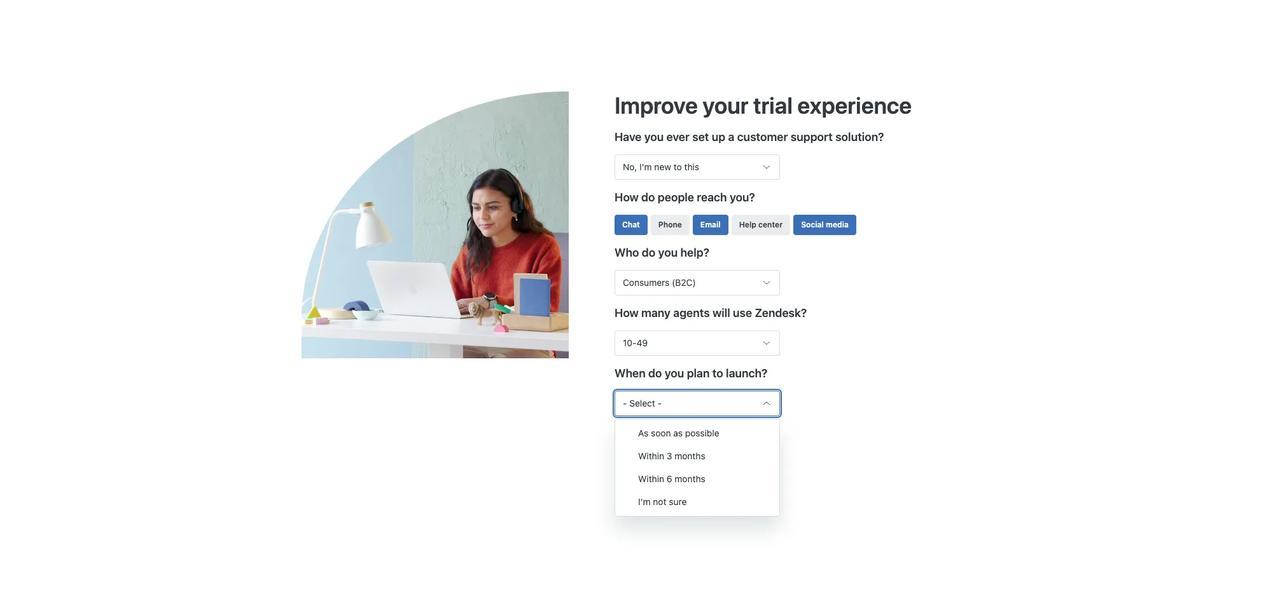 Task type: describe. For each thing, give the bounding box(es) containing it.
social
[[801, 220, 824, 230]]

10-49
[[623, 338, 648, 349]]

no,
[[623, 161, 637, 172]]

list box containing as soon as possible
[[615, 419, 780, 517]]

continue button
[[615, 447, 672, 473]]

6
[[667, 474, 672, 485]]

zendesk?
[[755, 307, 807, 320]]

support
[[791, 130, 833, 144]]

help center
[[739, 220, 783, 230]]

months for within 3 months
[[675, 451, 705, 462]]

email button
[[693, 215, 728, 235]]

your
[[703, 91, 749, 119]]

ever
[[667, 130, 690, 144]]

no thanks
[[682, 454, 724, 465]]

customer service agent wearing a headset and sitting at a desk as balloons float through the air in celebration. image
[[302, 91, 615, 359]]

no, i'm new to this button
[[615, 154, 780, 180]]

help?
[[680, 246, 709, 260]]

- select -
[[623, 399, 662, 409]]

up
[[712, 130, 725, 144]]

i'm not sure
[[638, 497, 687, 508]]

1 vertical spatial to
[[712, 367, 723, 381]]

improve your trial experience
[[615, 91, 912, 119]]

center
[[758, 220, 783, 230]]

how many agents will use zendesk?
[[615, 307, 807, 320]]

no
[[682, 454, 694, 465]]

continue
[[625, 454, 662, 465]]

customer
[[737, 130, 788, 144]]

reach
[[697, 191, 727, 204]]

do for who
[[642, 246, 656, 260]]

- select - button
[[615, 392, 780, 417]]

how for how many agents will use zendesk?
[[615, 307, 639, 320]]

within for within 3 months
[[638, 451, 664, 462]]

you?
[[730, 191, 755, 204]]

consumers (b2c) button
[[615, 270, 780, 296]]

consumers (b2c)
[[623, 277, 696, 288]]

within 6 months
[[638, 474, 705, 485]]

within for within 6 months
[[638, 474, 664, 485]]

as
[[638, 428, 649, 439]]

i'm inside option
[[638, 497, 651, 508]]

new
[[654, 161, 671, 172]]

improve
[[615, 91, 698, 119]]

set
[[692, 130, 709, 144]]

a
[[728, 130, 734, 144]]

people
[[658, 191, 694, 204]]

select
[[629, 399, 655, 409]]



Task type: locate. For each thing, give the bounding box(es) containing it.
you for who
[[658, 246, 678, 260]]

months inside within 6 months 'option'
[[675, 474, 705, 485]]

1 within from the top
[[638, 451, 664, 462]]

list box
[[615, 419, 780, 517]]

when
[[615, 367, 646, 381]]

1 vertical spatial how
[[615, 307, 639, 320]]

1 horizontal spatial -
[[658, 399, 662, 409]]

1 - from the left
[[623, 399, 627, 409]]

1 vertical spatial i'm
[[638, 497, 651, 508]]

0 vertical spatial do
[[641, 191, 655, 204]]

media
[[826, 220, 849, 230]]

help center button
[[731, 215, 790, 235]]

many
[[641, 307, 671, 320]]

0 vertical spatial i'm
[[639, 161, 652, 172]]

1 months from the top
[[675, 451, 705, 462]]

1 how from the top
[[615, 191, 639, 204]]

you
[[644, 130, 664, 144], [658, 246, 678, 260], [665, 367, 684, 381]]

as soon as possible
[[638, 428, 719, 439]]

2 - from the left
[[658, 399, 662, 409]]

0 horizontal spatial -
[[623, 399, 627, 409]]

trial
[[753, 91, 793, 119]]

months inside within 3 months option
[[675, 451, 705, 462]]

within 3 months option
[[615, 445, 779, 468]]

social media
[[801, 220, 849, 230]]

within inside option
[[638, 451, 664, 462]]

phone button
[[651, 215, 690, 235]]

solution?
[[836, 130, 884, 144]]

email
[[700, 220, 721, 230]]

within inside 'option'
[[638, 474, 664, 485]]

do right who
[[642, 246, 656, 260]]

0 vertical spatial months
[[675, 451, 705, 462]]

10-49 button
[[615, 331, 780, 356]]

thanks
[[696, 454, 724, 465]]

(b2c)
[[672, 277, 696, 288]]

to left this
[[674, 161, 682, 172]]

0 vertical spatial you
[[644, 130, 664, 144]]

2 months from the top
[[675, 474, 705, 485]]

you left the help?
[[658, 246, 678, 260]]

2 how from the top
[[615, 307, 639, 320]]

within left the 3
[[638, 451, 664, 462]]

launch?
[[726, 367, 768, 381]]

1 vertical spatial within
[[638, 474, 664, 485]]

2 vertical spatial you
[[665, 367, 684, 381]]

to inside no, i'm new to this popup button
[[674, 161, 682, 172]]

months for within 6 months
[[675, 474, 705, 485]]

sure
[[669, 497, 687, 508]]

chat
[[622, 220, 640, 230]]

to
[[674, 161, 682, 172], [712, 367, 723, 381]]

you for when
[[665, 367, 684, 381]]

i'm inside popup button
[[639, 161, 652, 172]]

chat button
[[615, 215, 648, 235]]

1 vertical spatial you
[[658, 246, 678, 260]]

0 vertical spatial to
[[674, 161, 682, 172]]

as soon as possible option
[[615, 422, 779, 445]]

experience
[[798, 91, 912, 119]]

agents
[[673, 307, 710, 320]]

who do you help?
[[615, 246, 709, 260]]

plan
[[687, 367, 710, 381]]

possible
[[685, 428, 719, 439]]

this
[[684, 161, 699, 172]]

when do you plan to launch?
[[615, 367, 768, 381]]

i'm left 'not'
[[638, 497, 651, 508]]

2 vertical spatial do
[[648, 367, 662, 381]]

within 6 months option
[[615, 468, 779, 491]]

help
[[739, 220, 756, 230]]

have
[[615, 130, 642, 144]]

1 vertical spatial do
[[642, 246, 656, 260]]

how for how do people reach you?
[[615, 191, 639, 204]]

do for how
[[641, 191, 655, 204]]

no thanks button
[[672, 447, 734, 473]]

0 vertical spatial within
[[638, 451, 664, 462]]

how do people reach you?
[[615, 191, 755, 204]]

do for when
[[648, 367, 662, 381]]

within left 6
[[638, 474, 664, 485]]

i'm right 'no,'
[[639, 161, 652, 172]]

within 3 months
[[638, 451, 705, 462]]

i'm not sure option
[[615, 491, 779, 514]]

1 horizontal spatial to
[[712, 367, 723, 381]]

3
[[667, 451, 672, 462]]

consumers
[[623, 277, 670, 288]]

how left many
[[615, 307, 639, 320]]

you left ever
[[644, 130, 664, 144]]

no, i'm new to this
[[623, 161, 699, 172]]

to right plan
[[712, 367, 723, 381]]

within
[[638, 451, 664, 462], [638, 474, 664, 485]]

months
[[675, 451, 705, 462], [675, 474, 705, 485]]

phone
[[658, 220, 682, 230]]

do right when
[[648, 367, 662, 381]]

you left plan
[[665, 367, 684, 381]]

who
[[615, 246, 639, 260]]

-
[[623, 399, 627, 409], [658, 399, 662, 409]]

use
[[733, 307, 752, 320]]

- right the select
[[658, 399, 662, 409]]

social media button
[[794, 215, 856, 235]]

2 within from the top
[[638, 474, 664, 485]]

do left people on the top right of the page
[[641, 191, 655, 204]]

soon
[[651, 428, 671, 439]]

how
[[615, 191, 639, 204], [615, 307, 639, 320]]

- left the select
[[623, 399, 627, 409]]

i'm
[[639, 161, 652, 172], [638, 497, 651, 508]]

1 vertical spatial months
[[675, 474, 705, 485]]

0 horizontal spatial to
[[674, 161, 682, 172]]

as
[[673, 428, 683, 439]]

will
[[713, 307, 730, 320]]

49
[[637, 338, 648, 349]]

do
[[641, 191, 655, 204], [642, 246, 656, 260], [648, 367, 662, 381]]

10-
[[623, 338, 637, 349]]

0 vertical spatial how
[[615, 191, 639, 204]]

not
[[653, 497, 666, 508]]

how up chat
[[615, 191, 639, 204]]

have you ever set up a customer support solution?
[[615, 130, 884, 144]]



Task type: vqa. For each thing, say whether or not it's contained in the screenshot.
'10-49'
yes



